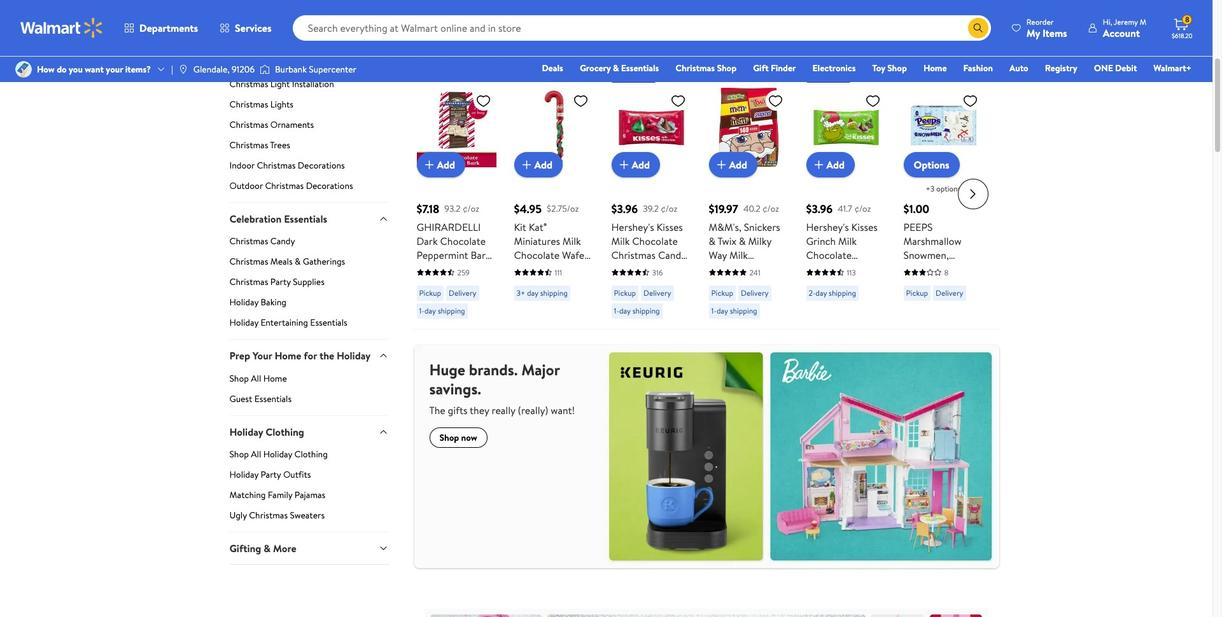 Task type: locate. For each thing, give the bounding box(es) containing it.
oz left cane
[[514, 290, 524, 304]]

oz inside $3.96 39.2 ¢/oz hershey's kisses milk chocolate christmas candy, bag 10.1 oz
[[647, 262, 657, 276]]

8 inside 8 $618.20
[[1185, 14, 1190, 25]]

grocery & essentials link
[[574, 61, 665, 75]]

3 add to cart image from the left
[[714, 157, 729, 173]]

1 vertical spatial deals link
[[536, 61, 569, 75]]

1 vertical spatial clothing
[[294, 448, 328, 461]]

gifting
[[230, 542, 261, 556]]

party up "matching family pajamas"
[[261, 469, 281, 481]]

add up 39.2
[[632, 158, 650, 172]]

kisses inside $3.96 41.7 ¢/oz hershey's kisses grinch milk chocolate christmas candy, bag 9.5 oz
[[852, 220, 878, 234]]

christmas shop
[[676, 62, 737, 74]]

holiday left the fashion
[[723, 8, 756, 22]]

1 seller from the left
[[633, 69, 651, 80]]

christmas inside 'link'
[[676, 62, 715, 74]]

add to cart image
[[617, 157, 632, 173]]

3 1-day shipping from the left
[[712, 306, 757, 316]]

christmas inside $3.96 39.2 ¢/oz hershey's kisses milk chocolate christmas candy, bag 10.1 oz
[[612, 248, 656, 262]]

shop for shop all home
[[230, 372, 249, 385]]

2-
[[809, 288, 816, 299]]

white
[[435, 304, 461, 318]]

1 pickup from the left
[[419, 288, 441, 299]]

holiday clothing
[[230, 425, 304, 439]]

$7.18
[[417, 201, 440, 217]]

4 delivery from the left
[[936, 288, 964, 299]]

1 vertical spatial home
[[275, 349, 301, 363]]

1 1-day shipping from the left
[[419, 306, 465, 316]]

$3.96 left 39.2
[[612, 201, 638, 217]]

1 vertical spatial all
[[251, 372, 261, 385]]

1 horizontal spatial hershey's
[[806, 220, 849, 234]]

kisses down 41.7
[[852, 220, 878, 234]]

christmas inflatables
[[230, 57, 310, 70]]

candy, inside $3.96 41.7 ¢/oz hershey's kisses grinch milk chocolate christmas candy, bag 9.5 oz
[[853, 262, 883, 276]]

2 vertical spatial all
[[251, 448, 261, 461]]

3 all from the top
[[251, 448, 261, 461]]

 image
[[260, 63, 270, 76], [178, 64, 188, 74]]

home for prep your home for the holiday
[[275, 349, 301, 363]]

hershey's inside $3.96 39.2 ¢/oz hershey's kisses milk chocolate christmas candy, bag 10.1 oz
[[612, 220, 654, 234]]

add button for $3.96 39.2 ¢/oz hershey's kisses milk chocolate christmas candy, bag 10.1 oz
[[612, 152, 660, 178]]

0 horizontal spatial 8
[[945, 267, 949, 278]]

0 horizontal spatial best
[[617, 69, 631, 80]]

 image for burbank supercenter
[[260, 63, 270, 76]]

day down squares,
[[425, 306, 436, 316]]

meals
[[615, 8, 640, 22], [270, 255, 293, 268]]

pickup up ct
[[712, 288, 734, 299]]

 image right 91206
[[260, 63, 270, 76]]

91206
[[232, 63, 255, 76]]

best right grocery
[[617, 69, 631, 80]]

0 horizontal spatial  image
[[178, 64, 188, 74]]

home left for
[[275, 349, 301, 363]]

your
[[253, 349, 272, 363]]

major
[[522, 359, 560, 381]]

toy shop
[[873, 62, 907, 74]]

shipping right the and
[[438, 306, 465, 316]]

2 dark from the top
[[417, 290, 438, 304]]

home for shop all home
[[263, 372, 287, 385]]

grocery
[[580, 62, 611, 74]]

deals left grocery
[[542, 62, 563, 74]]

dark up 7.7
[[417, 290, 438, 304]]

add to cart image
[[422, 157, 437, 173], [519, 157, 535, 173], [714, 157, 729, 173], [811, 157, 827, 173]]

and
[[417, 304, 433, 318]]

inflatables
[[270, 57, 310, 70]]

shop inside 'link'
[[717, 62, 737, 74]]

3 ¢/oz from the left
[[763, 202, 779, 215]]

clothing up the shop all holiday clothing
[[266, 425, 304, 439]]

delivery for $19.97
[[741, 288, 769, 299]]

0 vertical spatial deals
[[944, 8, 968, 22]]

product group containing $19.97
[[709, 62, 789, 324]]

next slide for product carousel list image
[[958, 179, 988, 210]]

holiday for holiday entertaining essentials
[[230, 317, 259, 329]]

essentials
[[621, 62, 659, 74], [284, 212, 327, 226], [310, 317, 347, 329], [254, 393, 292, 405]]

peeps
[[904, 220, 933, 234]]

kisses
[[657, 220, 683, 234], [852, 220, 878, 234]]

oz inside $3.96 41.7 ¢/oz hershey's kisses grinch milk chocolate christmas candy, bag 9.5 oz
[[841, 276, 850, 290]]

really
[[492, 404, 516, 418]]

all down services
[[251, 37, 261, 50]]

day for $7.18
[[425, 306, 436, 316]]

1-day shipping for $7.18
[[419, 306, 465, 316]]

party
[[270, 276, 291, 289], [261, 469, 281, 481]]

1 horizontal spatial meals
[[615, 8, 640, 22]]

essentials down holiday baking link at left
[[310, 317, 347, 329]]

add button up $4.95
[[514, 152, 563, 178]]

delivery down "316"
[[644, 288, 671, 299]]

add for $7.18 93.2 ¢/oz ghirardelli dark chocolate peppermint bark chocolate squares, layered dark chocolate and white chocolate candy, 7.7 oz bag
[[437, 158, 455, 172]]

¢/oz
[[463, 202, 479, 215], [661, 202, 678, 215], [763, 202, 779, 215], [855, 202, 871, 215]]

3 1- from the left
[[712, 306, 717, 316]]

0 vertical spatial deals link
[[914, 0, 999, 23]]

316
[[652, 267, 663, 278]]

add button for $7.18 93.2 ¢/oz ghirardelli dark chocolate peppermint bark chocolate squares, layered dark chocolate and white chocolate candy, 7.7 oz bag
[[417, 152, 465, 178]]

+3 options
[[926, 183, 961, 194]]

shop up guest
[[230, 372, 249, 385]]

chocolate inside $3.96 41.7 ¢/oz hershey's kisses grinch milk chocolate christmas candy, bag 9.5 oz
[[806, 248, 852, 262]]

$3.96 inside $3.96 39.2 ¢/oz hershey's kisses milk chocolate christmas candy, bag 10.1 oz
[[612, 201, 638, 217]]

1 horizontal spatial gift
[[753, 62, 769, 74]]

¢/oz right 41.7
[[855, 202, 871, 215]]

2 delivery from the left
[[644, 288, 671, 299]]

¢/oz inside $7.18 93.2 ¢/oz ghirardelli dark chocolate peppermint bark chocolate squares, layered dark chocolate and white chocolate candy, 7.7 oz bag
[[463, 202, 479, 215]]

1 horizontal spatial candy
[[756, 276, 784, 290]]

41.7
[[838, 202, 853, 215]]

¢/oz right 39.2
[[661, 202, 678, 215]]

$3.96 inside $3.96 41.7 ¢/oz hershey's kisses grinch milk chocolate christmas candy, bag 9.5 oz
[[806, 201, 833, 217]]

add up 40.2
[[729, 158, 748, 172]]

gift for gift finder
[[753, 62, 769, 74]]

1-day shipping for $19.97
[[712, 306, 757, 316]]

add up $4.95
[[535, 158, 553, 172]]

product group containing $7.18
[[417, 62, 496, 346]]

holiday down guest
[[230, 425, 263, 439]]

gift finder
[[533, 8, 580, 22]]

milk right grinch
[[839, 234, 857, 248]]

2 kisses from the left
[[852, 220, 878, 234]]

add button for $3.96 41.7 ¢/oz hershey's kisses grinch milk chocolate christmas candy, bag 9.5 oz
[[806, 152, 855, 178]]

candy inside $19.97 40.2 ¢/oz m&m's, snickers & twix & milky way milk chocolate christmas candy variety pack - 140 ct
[[756, 276, 784, 290]]

2 best seller from the left
[[811, 69, 846, 80]]

1 all from the top
[[251, 37, 261, 50]]

milk right wafer
[[612, 234, 630, 248]]

 image
[[15, 61, 32, 78]]

home up guest essentials
[[263, 372, 287, 385]]

product group
[[417, 62, 496, 346], [514, 62, 594, 324], [612, 62, 691, 324], [709, 62, 789, 324], [806, 62, 886, 324], [904, 62, 983, 324]]

pickup left (1.5
[[906, 288, 928, 299]]

& left more
[[264, 542, 271, 556]]

deals link up search icon
[[914, 0, 999, 23]]

party for christmas
[[270, 276, 291, 289]]

milk inside $3.96 39.2 ¢/oz hershey's kisses milk chocolate christmas candy, bag 10.1 oz
[[612, 234, 630, 248]]

seller down "walmart site-wide" search field
[[633, 69, 651, 80]]

shop down services
[[230, 37, 249, 50]]

0 horizontal spatial kisses
[[657, 220, 683, 234]]

hershey's down 41.7
[[806, 220, 849, 234]]

0 horizontal spatial meals
[[270, 255, 293, 268]]

oz
[[647, 262, 657, 276], [841, 276, 850, 290], [514, 290, 524, 304], [430, 332, 440, 346]]

dark down $7.18
[[417, 234, 438, 248]]

shop now link
[[429, 428, 488, 448]]

christmas meals & gatherings
[[230, 255, 345, 268]]

now
[[461, 432, 477, 444]]

2 product group from the left
[[514, 62, 594, 324]]

kat®
[[529, 220, 547, 234]]

1-day shipping down 10.1
[[614, 306, 660, 316]]

4 add button from the left
[[709, 152, 758, 178]]

chocolate inside $4.95 $2.75/oz kit kat® miniatures milk chocolate wafer christmas candy, plastic cane 1.8 oz
[[514, 248, 560, 262]]

1 hershey's from the left
[[612, 220, 654, 234]]

0 horizontal spatial bag
[[443, 332, 459, 346]]

indoor christmas decorations link
[[230, 159, 389, 177]]

holiday for holiday baking
[[230, 296, 259, 309]]

$3.96 for hershey's kisses milk chocolate christmas candy, bag 10.1 oz
[[612, 201, 638, 217]]

8 up $618.20
[[1185, 14, 1190, 25]]

candy
[[473, 38, 506, 55]]

1 vertical spatial 8
[[945, 267, 949, 278]]

add up 93.2
[[437, 158, 455, 172]]

burbank supercenter
[[275, 63, 357, 76]]

1 vertical spatial deals
[[542, 62, 563, 74]]

deals link left grocery
[[536, 61, 569, 75]]

2 seller from the left
[[828, 69, 846, 80]]

meals & gatherings link
[[614, 0, 699, 23]]

1 horizontal spatial best
[[811, 69, 826, 80]]

chocolate
[[440, 234, 486, 248], [632, 234, 678, 248], [514, 248, 560, 262], [806, 248, 852, 262], [417, 262, 462, 276], [709, 262, 755, 276], [440, 290, 486, 304], [417, 318, 462, 332]]

0 vertical spatial 8
[[1185, 14, 1190, 25]]

oz right 10.1
[[647, 262, 657, 276]]

2 best from the left
[[811, 69, 826, 80]]

shop left all
[[969, 42, 988, 55]]

0 vertical spatial party
[[270, 276, 291, 289]]

m&m's, snickers & twix & milky way milk chocolate christmas candy variety pack - 140 ct image
[[709, 88, 789, 167]]

3+
[[517, 288, 525, 299]]

0 horizontal spatial seller
[[633, 69, 651, 80]]

0 vertical spatial gift
[[533, 8, 551, 22]]

ghirardelli dark chocolate peppermint bark chocolate squares, layered dark chocolate and white chocolate candy, 7.7 oz bag image
[[417, 88, 496, 167]]

holiday inside 'dropdown button'
[[230, 425, 263, 439]]

holiday baking link
[[230, 296, 389, 314]]

essentials inside dropdown button
[[284, 212, 327, 226]]

walmart+ link
[[1148, 61, 1198, 75]]

0 horizontal spatial 1-day shipping
[[419, 306, 465, 316]]

holiday
[[723, 8, 756, 22], [230, 296, 259, 309], [230, 317, 259, 329], [337, 349, 371, 363], [230, 425, 263, 439], [263, 448, 292, 461], [230, 469, 259, 481]]

¢/oz right 40.2
[[763, 202, 779, 215]]

1 add from the left
[[437, 158, 455, 172]]

0 horizontal spatial gift
[[533, 8, 551, 22]]

2 $3.96 from the left
[[806, 201, 833, 217]]

ounce)
[[904, 290, 937, 304]]

$3.96 left 41.7
[[806, 201, 833, 217]]

clothing inside the holiday clothing 'dropdown button'
[[266, 425, 304, 439]]

2 horizontal spatial 1-day shipping
[[712, 306, 757, 316]]

holiday up matching
[[230, 469, 259, 481]]

shipping down 111
[[540, 288, 568, 299]]

celebration
[[230, 212, 282, 226]]

add up 41.7
[[827, 158, 845, 172]]

4 add to cart image from the left
[[811, 157, 827, 173]]

home left fashion link
[[924, 62, 947, 74]]

add to cart image for $7.18
[[422, 157, 437, 173]]

shop left gift finder link
[[717, 62, 737, 74]]

add to cart image for $4.95
[[519, 157, 535, 173]]

1-day shipping down squares,
[[419, 306, 465, 316]]

holiday for holiday party outfits
[[230, 469, 259, 481]]

0 vertical spatial all
[[251, 37, 261, 50]]

shop for shop now
[[440, 432, 459, 444]]

savings.
[[429, 378, 481, 400]]

5 product group from the left
[[806, 62, 886, 324]]

hershey's for grinch
[[806, 220, 849, 234]]

add to favorites list, ghirardelli dark chocolate peppermint bark chocolate squares, layered dark chocolate and white chocolate candy, 7.7 oz bag image
[[476, 93, 491, 109]]

0 horizontal spatial $3.96
[[612, 201, 638, 217]]

2 add from the left
[[535, 158, 553, 172]]

toys
[[848, 8, 867, 22]]

(1.5
[[942, 276, 956, 290]]

8
[[1185, 14, 1190, 25], [945, 267, 949, 278]]

1 delivery from the left
[[449, 288, 477, 299]]

peeps marshmallow snowmen, christmas candy, 3 count (1.5 ounce) image
[[904, 88, 983, 167]]

celebration essentials button
[[230, 202, 389, 235]]

3 add button from the left
[[612, 152, 660, 178]]

 image for glendale, 91206
[[178, 64, 188, 74]]

delivery for $7.18
[[449, 288, 477, 299]]

2 add to cart image from the left
[[519, 157, 535, 173]]

day down variety
[[717, 306, 728, 316]]

christmas inside $1.00 peeps marshmallow snowmen, christmas candy, 3 count (1.5 ounce)
[[904, 262, 948, 276]]

twix
[[718, 234, 737, 248]]

milk down $2.75/oz
[[563, 234, 581, 248]]

5 add button from the left
[[806, 152, 855, 178]]

3 pickup from the left
[[712, 288, 734, 299]]

2 vertical spatial home
[[263, 372, 287, 385]]

shop down holiday clothing
[[230, 448, 249, 461]]

3 product group from the left
[[612, 62, 691, 324]]

¢/oz for $19.97 40.2 ¢/oz m&m's, snickers & twix & milky way milk chocolate christmas candy variety pack - 140 ct
[[763, 202, 779, 215]]

1 vertical spatial party
[[261, 469, 281, 481]]

1 vertical spatial candy
[[756, 276, 784, 290]]

1 1- from the left
[[419, 306, 425, 316]]

shop all
[[969, 42, 999, 55]]

1 ¢/oz from the left
[[463, 202, 479, 215]]

1 $3.96 from the left
[[612, 201, 638, 217]]

supercenter
[[309, 63, 357, 76]]

clothing up holiday party outfits link at left
[[294, 448, 328, 461]]

¢/oz inside $19.97 40.2 ¢/oz m&m's, snickers & twix & milky way milk chocolate christmas candy variety pack - 140 ct
[[763, 202, 779, 215]]

seller for hershey's kisses grinch milk chocolate christmas candy, bag 9.5 oz
[[828, 69, 846, 80]]

0 horizontal spatial best seller
[[617, 69, 651, 80]]

1 horizontal spatial deals link
[[914, 0, 999, 23]]

add button up 39.2
[[612, 152, 660, 178]]

shop left 'now'
[[440, 432, 459, 444]]

2 1- from the left
[[614, 306, 620, 316]]

2 add button from the left
[[514, 152, 563, 178]]

delivery down 259
[[449, 288, 477, 299]]

oz right 9.5
[[841, 276, 850, 290]]

holiday down holiday baking
[[230, 317, 259, 329]]

0 vertical spatial dark
[[417, 234, 438, 248]]

4 ¢/oz from the left
[[855, 202, 871, 215]]

candy, inside $7.18 93.2 ¢/oz ghirardelli dark chocolate peppermint bark chocolate squares, layered dark chocolate and white chocolate candy, 7.7 oz bag
[[465, 318, 495, 332]]

1 horizontal spatial 8
[[1185, 14, 1190, 25]]

1 add button from the left
[[417, 152, 465, 178]]

holiday right the
[[337, 349, 371, 363]]

reorder my items
[[1027, 16, 1068, 40]]

bag left 9.5
[[806, 276, 823, 290]]

kisses down 39.2
[[657, 220, 683, 234]]

2 pickup from the left
[[614, 288, 636, 299]]

111
[[555, 267, 562, 278]]

best seller right finder
[[811, 69, 846, 80]]

1 horizontal spatial $3.96
[[806, 201, 833, 217]]

$3.96 for hershey's kisses grinch milk chocolate christmas candy, bag 9.5 oz
[[806, 201, 833, 217]]

decorations inside dropdown button
[[277, 14, 331, 28]]

1 product group from the left
[[417, 62, 496, 346]]

hershey's kisses grinch milk chocolate christmas candy, bag 9.5 oz image
[[806, 88, 886, 167]]

2 all from the top
[[251, 372, 261, 385]]

add to favorites list, hershey's kisses milk chocolate christmas candy, bag 10.1 oz image
[[671, 93, 686, 109]]

meals up christmas party supplies
[[270, 255, 293, 268]]

meals left gatherings
[[615, 8, 640, 22]]

best seller right grocery
[[617, 69, 651, 80]]

¢/oz inside $3.96 41.7 ¢/oz hershey's kisses grinch milk chocolate christmas candy, bag 9.5 oz
[[855, 202, 871, 215]]

clothing inside the shop all holiday clothing link
[[294, 448, 328, 461]]

seller left 'toy'
[[828, 69, 846, 80]]

best right finder
[[811, 69, 826, 80]]

1 kisses from the left
[[657, 220, 683, 234]]

shipping down pack at the right
[[730, 306, 757, 316]]

1 horizontal spatial seller
[[828, 69, 846, 80]]

8 inside product group
[[945, 267, 949, 278]]

1- for $3.96
[[614, 306, 620, 316]]

essentials down "shop all home"
[[254, 393, 292, 405]]

decorations up shop all christmas decorations "link"
[[277, 14, 331, 28]]

0 vertical spatial home
[[924, 62, 947, 74]]

shop all home link
[[230, 372, 389, 390]]

day right 3+
[[527, 288, 539, 299]]

holiday party outfits
[[230, 469, 311, 481]]

shop
[[230, 37, 249, 50], [969, 42, 988, 55], [717, 62, 737, 74], [888, 62, 907, 74], [230, 372, 249, 385], [440, 432, 459, 444], [230, 448, 249, 461]]

8 right count
[[945, 267, 949, 278]]

party down christmas meals & gatherings
[[270, 276, 291, 289]]

home inside dropdown button
[[275, 349, 301, 363]]

pickup up the and
[[419, 288, 441, 299]]

1 vertical spatial gift
[[753, 62, 769, 74]]

3+ day shipping
[[517, 288, 568, 299]]

add button up 41.7
[[806, 152, 855, 178]]

¢/oz right 93.2
[[463, 202, 479, 215]]

all inside "link"
[[251, 37, 261, 50]]

hershey's
[[612, 220, 654, 234], [806, 220, 849, 234]]

delivery right "3"
[[936, 288, 964, 299]]

$3.96 41.7 ¢/oz hershey's kisses grinch milk chocolate christmas candy, bag 9.5 oz
[[806, 201, 883, 290]]

sweaters
[[290, 509, 325, 522]]

2 horizontal spatial 1-
[[712, 306, 717, 316]]

prep
[[230, 349, 250, 363]]

1 horizontal spatial 1-day shipping
[[614, 306, 660, 316]]

& left gatherings
[[642, 8, 649, 22]]

1.8
[[571, 276, 582, 290]]

cane
[[545, 276, 568, 290]]

$4.95 $2.75/oz kit kat® miniatures milk chocolate wafer christmas candy, plastic cane 1.8 oz
[[514, 201, 591, 304]]

¢/oz inside $3.96 39.2 ¢/oz hershey's kisses milk chocolate christmas candy, bag 10.1 oz
[[661, 202, 678, 215]]

meals inside list
[[615, 8, 640, 22]]

1 dark from the top
[[417, 234, 438, 248]]

indoor christmas decorations
[[230, 159, 345, 172]]

4 product group from the left
[[709, 62, 789, 324]]

milk right way
[[730, 248, 748, 262]]

6 product group from the left
[[904, 62, 983, 324]]

pickup for $19.97
[[712, 288, 734, 299]]

0 horizontal spatial hershey's
[[612, 220, 654, 234]]

deals up home link
[[944, 8, 968, 22]]

items?
[[125, 63, 151, 76]]

1 add to cart image from the left
[[422, 157, 437, 173]]

1 vertical spatial dark
[[417, 290, 438, 304]]

search icon image
[[973, 23, 984, 33]]

0 vertical spatial clothing
[[266, 425, 304, 439]]

all for christmas
[[251, 37, 261, 50]]

0 horizontal spatial candy
[[270, 235, 295, 248]]

all up guest essentials
[[251, 372, 261, 385]]

1 best from the left
[[617, 69, 631, 80]]

add to cart image for $3.96
[[811, 157, 827, 173]]

day down 10.1
[[619, 306, 631, 316]]

christmas decor link
[[414, 0, 499, 23]]

hershey's inside $3.96 41.7 ¢/oz hershey's kisses grinch milk chocolate christmas candy, bag 9.5 oz
[[806, 220, 849, 234]]

shop for shop all holiday clothing
[[230, 448, 249, 461]]

3 delivery from the left
[[741, 288, 769, 299]]

1-day shipping down variety
[[712, 306, 757, 316]]

list
[[869, 8, 882, 22]]

add button
[[417, 152, 465, 178], [514, 152, 563, 178], [612, 152, 660, 178], [709, 152, 758, 178], [806, 152, 855, 178]]

marshmallow
[[904, 234, 962, 248]]

kisses inside $3.96 39.2 ¢/oz hershey's kisses milk chocolate christmas candy, bag 10.1 oz
[[657, 220, 683, 234]]

¢/oz for $3.96 41.7 ¢/oz hershey's kisses grinch milk chocolate christmas candy, bag 9.5 oz
[[855, 202, 871, 215]]

¢/oz for $7.18 93.2 ¢/oz ghirardelli dark chocolate peppermint bark chocolate squares, layered dark chocolate and white chocolate candy, 7.7 oz bag
[[463, 202, 479, 215]]

0 vertical spatial meals
[[615, 8, 640, 22]]

1 horizontal spatial best seller
[[811, 69, 846, 80]]

1 horizontal spatial bag
[[612, 262, 628, 276]]

1 horizontal spatial  image
[[260, 63, 270, 76]]

best for hershey's kisses milk chocolate christmas candy, bag 10.1 oz
[[617, 69, 631, 80]]

hershey's down 39.2
[[612, 220, 654, 234]]

christmas
[[420, 8, 465, 22], [230, 14, 274, 28], [263, 37, 302, 50], [414, 38, 470, 55], [230, 57, 268, 70], [676, 62, 715, 74], [230, 78, 268, 90], [230, 98, 268, 111], [230, 118, 268, 131], [230, 139, 268, 151], [257, 159, 296, 172], [265, 179, 304, 192], [230, 235, 268, 248], [612, 248, 656, 262], [230, 255, 268, 268], [514, 262, 558, 276], [806, 262, 851, 276], [904, 262, 948, 276], [230, 276, 268, 289], [709, 276, 753, 290], [249, 509, 288, 522]]

4 add from the left
[[729, 158, 748, 172]]

add button up the "$19.97"
[[709, 152, 758, 178]]

1 horizontal spatial kisses
[[852, 220, 878, 234]]

2 horizontal spatial bag
[[806, 276, 823, 290]]

3 add from the left
[[632, 158, 650, 172]]

bag down white
[[443, 332, 459, 346]]

5 add from the left
[[827, 158, 845, 172]]

deals
[[944, 8, 968, 22], [542, 62, 563, 74]]

family
[[268, 489, 293, 502]]

bag left 10.1
[[612, 262, 628, 276]]

list
[[407, 0, 1006, 23]]

holiday inside dropdown button
[[337, 349, 371, 363]]

2 1-day shipping from the left
[[614, 306, 660, 316]]

decorations up the supercenter
[[304, 37, 351, 50]]

1 horizontal spatial 1-
[[614, 306, 620, 316]]

2 ¢/oz from the left
[[661, 202, 678, 215]]

2 hershey's from the left
[[806, 220, 849, 234]]

essentials up christmas candy link
[[284, 212, 327, 226]]

0 horizontal spatial 1-
[[419, 306, 425, 316]]

gifting & more button
[[230, 532, 389, 565]]

christmas party supplies link
[[230, 276, 389, 294]]

1 best seller from the left
[[617, 69, 651, 80]]

shop all link
[[969, 42, 999, 55]]



Task type: describe. For each thing, give the bounding box(es) containing it.
241
[[750, 267, 761, 278]]

christmas candy
[[414, 38, 506, 55]]

add to favorites list, kit kat® miniatures milk chocolate wafer christmas candy, plastic cane 1.8 oz image
[[573, 93, 589, 109]]

product group containing $4.95
[[514, 62, 594, 324]]

$2.75/oz
[[547, 202, 579, 215]]

candy, inside $4.95 $2.75/oz kit kat® miniatures milk chocolate wafer christmas candy, plastic cane 1.8 oz
[[561, 262, 591, 276]]

christmas inside list
[[420, 8, 465, 22]]

1- for $7.18
[[419, 306, 425, 316]]

seller for hershey's kisses milk chocolate christmas candy, bag 10.1 oz
[[633, 69, 651, 80]]

party for holiday
[[261, 469, 281, 481]]

day for $19.97
[[717, 306, 728, 316]]

add to favorites list, m&m's, snickers & twix & milky way milk chocolate christmas candy variety pack - 140 ct image
[[768, 93, 783, 109]]

gatherings
[[652, 8, 698, 22]]

add button for $19.97 40.2 ¢/oz m&m's, snickers & twix & milky way milk chocolate christmas candy variety pack - 140 ct
[[709, 152, 758, 178]]

baking
[[261, 296, 286, 309]]

¢/oz for $3.96 39.2 ¢/oz hershey's kisses milk chocolate christmas candy, bag 10.1 oz
[[661, 202, 678, 215]]

registry
[[1045, 62, 1078, 74]]

list containing christmas decor
[[407, 0, 1006, 23]]

3
[[904, 276, 909, 290]]

0 horizontal spatial deals
[[542, 62, 563, 74]]

departments
[[139, 21, 198, 35]]

you
[[69, 63, 83, 76]]

gatherings
[[303, 255, 345, 268]]

christmas inside $4.95 $2.75/oz kit kat® miniatures milk chocolate wafer christmas candy, plastic cane 1.8 oz
[[514, 262, 558, 276]]

pack
[[743, 290, 763, 304]]

grocery & essentials
[[580, 62, 659, 74]]

toy
[[873, 62, 886, 74]]

hershey's for milk
[[612, 220, 654, 234]]

your
[[106, 63, 123, 76]]

fashion
[[964, 62, 993, 74]]

shop right 'toy'
[[888, 62, 907, 74]]

all for holiday
[[251, 448, 261, 461]]

milk inside $3.96 41.7 ¢/oz hershey's kisses grinch milk chocolate christmas candy, bag 9.5 oz
[[839, 234, 857, 248]]

& left twix
[[709, 234, 716, 248]]

christmas inside $19.97 40.2 ¢/oz m&m's, snickers & twix & milky way milk chocolate christmas candy variety pack - 140 ct
[[709, 276, 753, 290]]

holiday up holiday party outfits
[[263, 448, 292, 461]]

8 for 8
[[945, 267, 949, 278]]

options link
[[904, 152, 960, 178]]

my
[[1027, 26, 1040, 40]]

10.1
[[631, 262, 644, 276]]

brands.
[[469, 359, 518, 381]]

m&m's,
[[709, 220, 742, 234]]

hi, jeremy m account
[[1103, 16, 1147, 40]]

items
[[1043, 26, 1068, 40]]

shipping for $7.18
[[438, 306, 465, 316]]

shop for shop all
[[969, 42, 988, 55]]

shipping down 113
[[829, 288, 856, 299]]

gift finder link
[[514, 0, 599, 23]]

kisses for chocolate
[[657, 220, 683, 234]]

matching family pajamas
[[230, 489, 326, 502]]

kisses for milk
[[852, 220, 878, 234]]

9.5
[[825, 276, 838, 290]]

milk inside $4.95 $2.75/oz kit kat® miniatures milk chocolate wafer christmas candy, plastic cane 1.8 oz
[[563, 234, 581, 248]]

outdoor christmas decorations link
[[230, 179, 389, 202]]

shop all holiday clothing
[[230, 448, 328, 461]]

best for hershey's kisses grinch milk chocolate christmas candy, bag 9.5 oz
[[811, 69, 826, 80]]

top toys list link
[[814, 0, 899, 23]]

burbank
[[275, 63, 307, 76]]

add to favorites list, hershey's kisses grinch milk chocolate christmas candy, bag 9.5 oz image
[[866, 93, 881, 109]]

shipping for $3.96
[[633, 306, 660, 316]]

walmart image
[[20, 18, 103, 38]]

add for $19.97 40.2 ¢/oz m&m's, snickers & twix & milky way milk chocolate christmas candy variety pack - 140 ct
[[729, 158, 748, 172]]

140
[[772, 290, 788, 304]]

$4.95
[[514, 201, 542, 217]]

kit
[[514, 220, 526, 234]]

Walmart Site-Wide search field
[[293, 15, 991, 41]]

services
[[235, 21, 272, 35]]

milk inside $19.97 40.2 ¢/oz m&m's, snickers & twix & milky way milk chocolate christmas candy variety pack - 140 ct
[[730, 248, 748, 262]]

hi,
[[1103, 16, 1113, 27]]

home link
[[918, 61, 953, 75]]

electronics
[[813, 62, 856, 74]]

(really)
[[518, 404, 548, 418]]

auto
[[1010, 62, 1029, 74]]

gift finder
[[753, 62, 796, 74]]

1 vertical spatial meals
[[270, 255, 293, 268]]

holiday clothing button
[[230, 415, 389, 448]]

add to favorites list, peeps marshmallow snowmen, christmas candy, 3 count (1.5 ounce) image
[[963, 93, 978, 109]]

light
[[270, 78, 290, 90]]

installation
[[292, 78, 334, 90]]

shop all home
[[230, 372, 287, 385]]

bag inside $7.18 93.2 ¢/oz ghirardelli dark chocolate peppermint bark chocolate squares, layered dark chocolate and white chocolate candy, 7.7 oz bag
[[443, 332, 459, 346]]

jeremy
[[1114, 16, 1138, 27]]

decorations inside "link"
[[304, 37, 351, 50]]

top toys list
[[830, 8, 882, 22]]

holiday fashion link
[[714, 0, 799, 23]]

ornaments
[[270, 118, 314, 131]]

miniatures
[[514, 234, 560, 248]]

squares,
[[417, 276, 454, 290]]

0 vertical spatial candy
[[270, 235, 295, 248]]

2-day shipping
[[809, 288, 856, 299]]

supplies
[[293, 276, 325, 289]]

oz inside $4.95 $2.75/oz kit kat® miniatures milk chocolate wafer christmas candy, plastic cane 1.8 oz
[[514, 290, 524, 304]]

ct
[[709, 304, 720, 318]]

add for $3.96 41.7 ¢/oz hershey's kisses grinch milk chocolate christmas candy, bag 9.5 oz
[[827, 158, 845, 172]]

huge brands. major savings. the gifts they really (really) want!
[[429, 359, 575, 418]]

lights
[[270, 98, 294, 111]]

candy, inside $3.96 39.2 ¢/oz hershey's kisses milk chocolate christmas candy, bag 10.1 oz
[[658, 248, 689, 262]]

day for $3.96
[[619, 306, 631, 316]]

0 horizontal spatial deals link
[[536, 61, 569, 75]]

holiday fashion
[[723, 8, 790, 22]]

best seller for hershey's kisses milk chocolate christmas candy, bag 10.1 oz
[[617, 69, 651, 80]]

the
[[320, 349, 334, 363]]

christmas meals & gatherings link
[[230, 255, 389, 273]]

add for $4.95 $2.75/oz kit kat® miniatures milk chocolate wafer christmas candy, plastic cane 1.8 oz
[[535, 158, 553, 172]]

christmas ornaments link
[[230, 118, 389, 136]]

& down christmas candy link
[[295, 255, 301, 268]]

& right grocery
[[613, 62, 619, 74]]

+3
[[926, 183, 935, 194]]

matching family pajamas link
[[230, 489, 389, 507]]

for
[[304, 349, 317, 363]]

day right 140
[[816, 288, 827, 299]]

gift for gift finder
[[533, 8, 551, 22]]

variety
[[709, 290, 740, 304]]

chocolate inside $3.96 39.2 ¢/oz hershey's kisses milk chocolate christmas candy, bag 10.1 oz
[[632, 234, 678, 248]]

decor
[[467, 8, 493, 22]]

shop for shop all christmas decorations
[[230, 37, 249, 50]]

gifting & more
[[230, 542, 296, 556]]

candy, inside $1.00 peeps marshmallow snowmen, christmas candy, 3 count (1.5 ounce)
[[951, 262, 981, 276]]

christmas lights link
[[230, 98, 389, 116]]

bag inside $3.96 39.2 ¢/oz hershey's kisses milk chocolate christmas candy, bag 10.1 oz
[[612, 262, 628, 276]]

pickup for $7.18
[[419, 288, 441, 299]]

holiday for holiday fashion
[[723, 8, 756, 22]]

m
[[1140, 16, 1147, 27]]

kit kat® miniatures milk chocolate wafer christmas candy, plastic cane 1.8 oz image
[[514, 88, 594, 167]]

4 pickup from the left
[[906, 288, 928, 299]]

shipping for $19.97
[[730, 306, 757, 316]]

christmas shop link
[[670, 61, 742, 75]]

shop now
[[440, 432, 477, 444]]

8 for 8 $618.20
[[1185, 14, 1190, 25]]

39.2
[[643, 202, 659, 215]]

decorations down the 'indoor christmas decorations' link at the left of the page
[[306, 179, 353, 192]]

& right twix
[[739, 234, 746, 248]]

christmas inside dropdown button
[[230, 14, 274, 28]]

chocolate inside $19.97 40.2 ¢/oz m&m's, snickers & twix & milky way milk chocolate christmas candy variety pack - 140 ct
[[709, 262, 755, 276]]

all for prep
[[251, 372, 261, 385]]

8 $618.20
[[1172, 14, 1193, 40]]

Search search field
[[293, 15, 991, 41]]

the
[[429, 404, 445, 418]]

christmas lights
[[230, 98, 294, 111]]

product group containing $1.00
[[904, 62, 983, 324]]

1 horizontal spatial deals
[[944, 8, 968, 22]]

delivery for $3.96
[[644, 288, 671, 299]]

hershey's kisses milk chocolate christmas candy, bag 10.1 oz image
[[612, 88, 691, 167]]

bag inside $3.96 41.7 ¢/oz hershey's kisses grinch milk chocolate christmas candy, bag 9.5 oz
[[806, 276, 823, 290]]

add button for $4.95 $2.75/oz kit kat® miniatures milk chocolate wafer christmas candy, plastic cane 1.8 oz
[[514, 152, 563, 178]]

add for $3.96 39.2 ¢/oz hershey's kisses milk chocolate christmas candy, bag 10.1 oz
[[632, 158, 650, 172]]

pickup for $3.96
[[614, 288, 636, 299]]

oz inside $7.18 93.2 ¢/oz ghirardelli dark chocolate peppermint bark chocolate squares, layered dark chocolate and white chocolate candy, 7.7 oz bag
[[430, 332, 440, 346]]

one debit link
[[1089, 61, 1143, 75]]

christmas inside $3.96 41.7 ¢/oz hershey's kisses grinch milk chocolate christmas candy, bag 9.5 oz
[[806, 262, 851, 276]]

snickers
[[744, 220, 781, 234]]

holiday party outfits link
[[230, 469, 389, 486]]

add to cart image for $19.97
[[714, 157, 729, 173]]

essentials down "walmart site-wide" search field
[[621, 62, 659, 74]]

want!
[[551, 404, 575, 418]]

$19.97 40.2 ¢/oz m&m's, snickers & twix & milky way milk chocolate christmas candy variety pack - 140 ct
[[709, 201, 788, 318]]

christmas decorations button
[[230, 4, 389, 37]]

christmas inflatables link
[[230, 57, 389, 75]]

$19.97
[[709, 201, 739, 217]]

best seller for hershey's kisses grinch milk chocolate christmas candy, bag 9.5 oz
[[811, 69, 846, 80]]

& inside dropdown button
[[264, 542, 271, 556]]

services button
[[209, 13, 282, 43]]

wafer
[[562, 248, 588, 262]]

1- for $19.97
[[712, 306, 717, 316]]

christmas decorations
[[230, 14, 331, 28]]

holiday for holiday clothing
[[230, 425, 263, 439]]

1-day shipping for $3.96
[[614, 306, 660, 316]]

a pink christmas. the sweetest holiday hue. shop now image
[[424, 594, 988, 618]]

more
[[273, 542, 296, 556]]

decorations down christmas trees link
[[298, 159, 345, 172]]



Task type: vqa. For each thing, say whether or not it's contained in the screenshot.
Christmas Meals & Gatherings
yes



